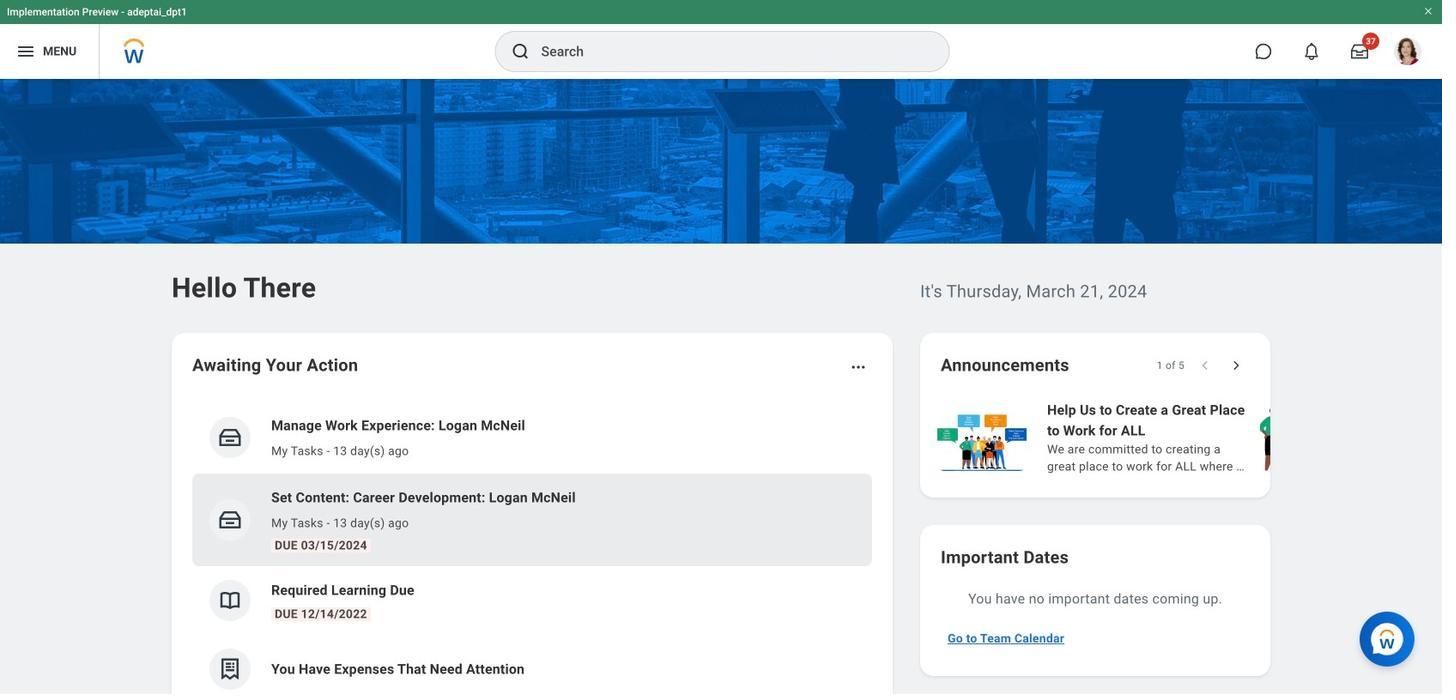 Task type: describe. For each thing, give the bounding box(es) containing it.
profile logan mcneil image
[[1394, 38, 1422, 69]]

notifications large image
[[1303, 43, 1320, 60]]

chevron left small image
[[1197, 357, 1214, 374]]

close environment banner image
[[1423, 6, 1434, 16]]

chevron right small image
[[1228, 357, 1245, 374]]

inbox image
[[217, 425, 243, 451]]

1 horizontal spatial list
[[934, 398, 1442, 477]]

Search Workday  search field
[[541, 33, 914, 70]]

inbox image
[[217, 507, 243, 533]]

0 horizontal spatial list
[[192, 402, 872, 694]]



Task type: locate. For each thing, give the bounding box(es) containing it.
banner
[[0, 0, 1442, 79]]

status
[[1157, 359, 1185, 373]]

inbox large image
[[1351, 43, 1368, 60]]

dashboard expenses image
[[217, 657, 243, 682]]

justify image
[[15, 41, 36, 62]]

book open image
[[217, 588, 243, 614]]

list
[[934, 398, 1442, 477], [192, 402, 872, 694]]

list item
[[192, 474, 872, 567]]

main content
[[0, 79, 1442, 694]]

search image
[[510, 41, 531, 62]]



Task type: vqa. For each thing, say whether or not it's contained in the screenshot.
Sales at the right bottom of the page
no



